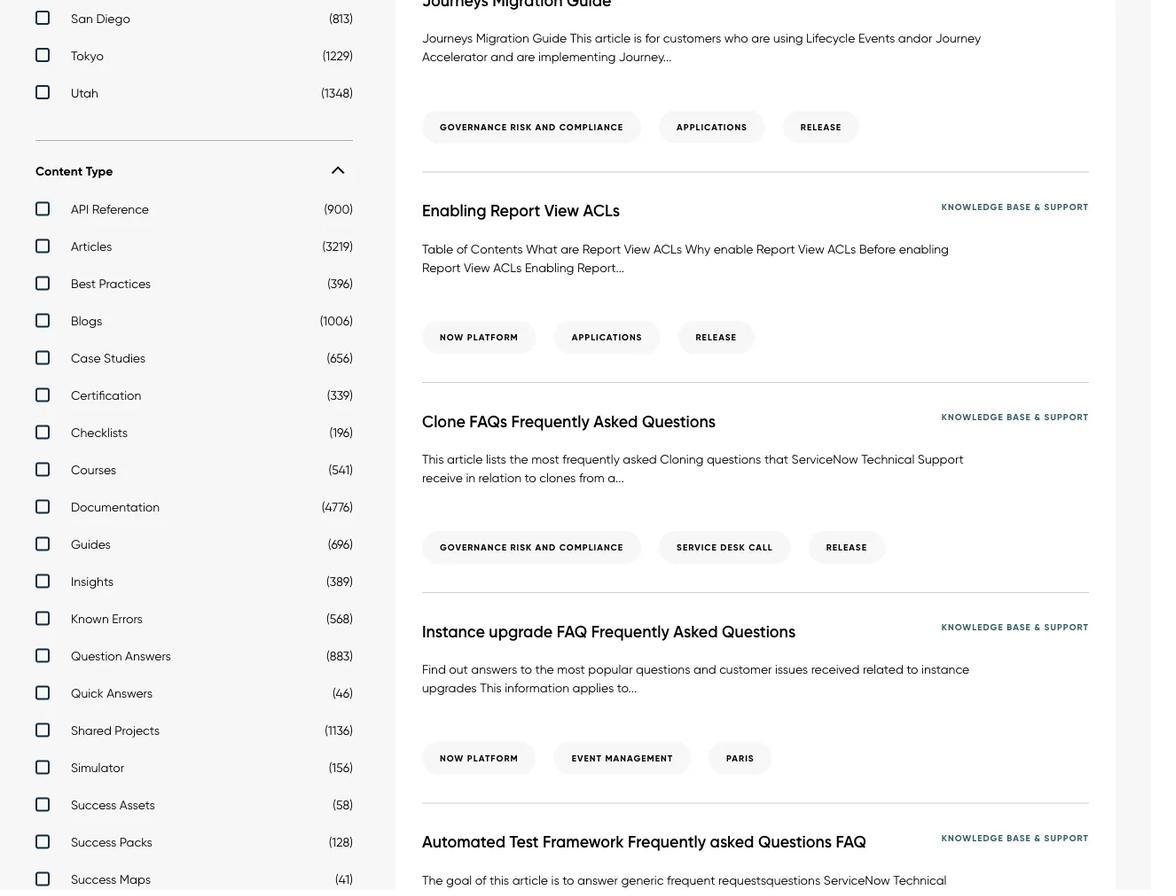 Task type: vqa. For each thing, say whether or not it's contained in the screenshot.


Task type: describe. For each thing, give the bounding box(es) containing it.
certification
[[71, 388, 141, 403]]

to inside the goal of this article is to answer generic frequent requestsquestions servicenow technical
[[563, 873, 574, 888]]

blogs
[[71, 313, 102, 329]]

governance for accelerator
[[440, 121, 507, 133]]

0 horizontal spatial faq
[[557, 622, 587, 642]]

receive
[[422, 470, 463, 485]]

to inside this article lists the most frequently asked cloning questions that servicenow technical support receive in relation to clones from a...
[[525, 470, 537, 485]]

success for success assets
[[71, 798, 117, 813]]

packs
[[120, 835, 152, 850]]

(1229)
[[323, 48, 353, 63]]

for
[[645, 31, 660, 46]]

automated test framework   frequently asked questions faq link
[[422, 833, 902, 853]]

goal
[[446, 873, 472, 888]]

now for instance upgrade faq  frequently asked questions
[[440, 753, 464, 764]]

base for enabling report view acls
[[1007, 201, 1032, 212]]

report down table
[[422, 260, 461, 275]]

(541)
[[329, 462, 353, 478]]

(389)
[[327, 574, 353, 589]]

servicenow inside the goal of this article is to answer generic frequent requestsquestions servicenow technical
[[824, 873, 891, 888]]

knowledge for clone faqs  frequently asked questions
[[942, 411, 1004, 423]]

instance upgrade faq  frequently asked questions link
[[422, 622, 831, 643]]

studies
[[104, 351, 145, 366]]

release for clone faqs  frequently asked questions
[[827, 542, 868, 554]]

event management
[[572, 753, 673, 764]]

using
[[774, 31, 803, 46]]

upgrade
[[489, 622, 553, 642]]

questions for asked
[[758, 833, 832, 853]]

instance upgrade faq  frequently asked questions
[[422, 622, 796, 642]]

frequently
[[563, 452, 620, 467]]

0 vertical spatial are
[[752, 31, 770, 46]]

support for instance upgrade faq  frequently asked questions
[[1045, 622, 1089, 634]]

support for enabling report view acls
[[1045, 201, 1089, 212]]

now platform for instance
[[440, 753, 519, 764]]

acls down contents
[[494, 260, 522, 275]]

view down contents
[[464, 260, 490, 275]]

from
[[579, 470, 605, 485]]

report up contents
[[491, 201, 541, 221]]

success maps
[[71, 872, 151, 887]]

view up report...
[[624, 241, 651, 256]]

the
[[422, 873, 443, 888]]

to...
[[617, 681, 637, 696]]

asked inside this article lists the most frequently asked cloning questions that servicenow technical support receive in relation to clones from a...
[[623, 452, 657, 467]]

1 vertical spatial are
[[517, 49, 535, 64]]

this inside the "find out answers to the most popular questions and customer issues received related to instance upgrades this information applies to..."
[[480, 681, 502, 696]]

answers for question answers
[[125, 649, 171, 664]]

applies
[[573, 681, 614, 696]]

knowledge for enabling report view acls
[[942, 201, 1004, 212]]

(128)
[[329, 835, 353, 850]]

and down implementing
[[535, 121, 556, 133]]

to up the information
[[521, 662, 532, 677]]

report up report...
[[583, 241, 621, 256]]

issues
[[775, 662, 808, 677]]

and down clones
[[535, 542, 556, 554]]

who
[[725, 31, 749, 46]]

case
[[71, 351, 101, 366]]

quick
[[71, 686, 104, 701]]

table of contents what are report view acls why enable report view acls before enabling report view acls enabling report...
[[422, 241, 949, 275]]

compliance for implementing
[[559, 121, 624, 133]]

& for clone faqs  frequently asked questions
[[1035, 411, 1042, 423]]

table
[[422, 241, 453, 256]]

articles
[[71, 239, 112, 254]]

lists
[[486, 452, 507, 467]]

report...
[[577, 260, 625, 275]]

type
[[86, 163, 113, 179]]

known errors
[[71, 612, 143, 627]]

the inside this article lists the most frequently asked cloning questions that servicenow technical support receive in relation to clones from a...
[[510, 452, 528, 467]]

(196)
[[330, 425, 353, 440]]

diego
[[96, 10, 130, 26]]

risk for to
[[511, 542, 532, 554]]

migration
[[476, 31, 530, 46]]

a...
[[608, 470, 624, 485]]

base for clone faqs  frequently asked questions
[[1007, 411, 1032, 423]]

test
[[510, 833, 539, 853]]

this inside this article lists the most frequently asked cloning questions that servicenow technical support receive in relation to clones from a...
[[422, 452, 444, 467]]

now platform for enabling
[[440, 332, 519, 343]]

information
[[505, 681, 570, 696]]

best practices
[[71, 276, 151, 291]]

of inside the goal of this article is to answer generic frequent requestsquestions servicenow technical
[[475, 873, 487, 888]]

(339)
[[327, 388, 353, 403]]

0 vertical spatial release
[[801, 121, 842, 133]]

guides
[[71, 537, 111, 552]]

view left before at top right
[[798, 241, 825, 256]]

1 vertical spatial faq
[[836, 833, 867, 853]]

(396)
[[327, 276, 353, 291]]

& for enabling report view acls
[[1035, 201, 1042, 212]]

asked inside instance upgrade faq  frequently asked questions link
[[674, 622, 718, 642]]

implementing
[[538, 49, 616, 64]]

instance
[[922, 662, 970, 677]]

(568)
[[326, 612, 353, 627]]

simulator
[[71, 761, 124, 776]]

answer
[[578, 873, 618, 888]]

& for instance upgrade faq  frequently asked questions
[[1035, 622, 1042, 634]]

what
[[526, 241, 558, 256]]

are inside table of contents what are report view acls why enable report view acls before enabling report view acls enabling report...
[[561, 241, 580, 256]]

support inside this article lists the most frequently asked cloning questions that servicenow technical support receive in relation to clones from a...
[[918, 452, 964, 467]]

enabling report view acls link
[[422, 201, 656, 222]]

management
[[605, 753, 673, 764]]

received
[[811, 662, 860, 677]]

technical inside this article lists the most frequently asked cloning questions that servicenow technical support receive in relation to clones from a...
[[862, 452, 915, 467]]

knowledge for instance upgrade faq  frequently asked questions
[[942, 622, 1004, 634]]

to right the 'related'
[[907, 662, 919, 677]]

journeys migration guide this article is for customers who are using lifecycle events andor journey accelerator and are implementing journey...
[[422, 31, 981, 64]]

enabling inside table of contents what are report view acls why enable report view acls before enabling report view acls enabling report...
[[525, 260, 574, 275]]

customers
[[663, 31, 722, 46]]

success for success packs
[[71, 835, 117, 850]]

risk for and
[[511, 121, 532, 133]]

asked inside clone faqs  frequently asked questions link
[[594, 411, 638, 431]]

answers
[[471, 662, 517, 677]]

questions inside the "find out answers to the most popular questions and customer issues received related to instance upgrades this information applies to..."
[[636, 662, 691, 677]]

journey
[[936, 31, 981, 46]]

governance risk and compliance for are
[[440, 121, 624, 133]]

frequently inside clone faqs  frequently asked questions link
[[512, 411, 590, 431]]

requestsquestions
[[719, 873, 821, 888]]

find
[[422, 662, 446, 677]]

knowledge base & support for automated test framework   frequently asked questions faq
[[942, 833, 1089, 844]]

(900)
[[324, 202, 353, 217]]

documentation
[[71, 500, 160, 515]]

frequent
[[667, 873, 716, 888]]

questions for asked
[[722, 622, 796, 642]]

platform for report
[[467, 332, 519, 343]]

(813)
[[329, 10, 353, 26]]

(46)
[[333, 686, 353, 701]]

paris
[[727, 753, 755, 764]]

(4776)
[[322, 500, 353, 515]]

generic
[[621, 873, 664, 888]]

desk
[[721, 542, 746, 554]]

servicenow inside this article lists the most frequently asked cloning questions that servicenow technical support receive in relation to clones from a...
[[792, 452, 859, 467]]

questions inside clone faqs  frequently asked questions link
[[642, 411, 716, 431]]

knowledge base & support for instance upgrade faq  frequently asked questions
[[942, 622, 1089, 634]]

automated test framework   frequently asked questions faq
[[422, 833, 867, 853]]

customer
[[720, 662, 772, 677]]

why
[[685, 241, 711, 256]]

article for this
[[595, 31, 631, 46]]

best
[[71, 276, 96, 291]]



Task type: locate. For each thing, give the bounding box(es) containing it.
maps
[[120, 872, 151, 887]]

success assets
[[71, 798, 155, 813]]

2 horizontal spatial are
[[752, 31, 770, 46]]

faqs
[[470, 411, 508, 431]]

acls left before at top right
[[828, 241, 856, 256]]

clone
[[422, 411, 466, 431]]

1 vertical spatial is
[[551, 873, 560, 888]]

question
[[71, 649, 122, 664]]

now down upgrades
[[440, 753, 464, 764]]

1 knowledge from the top
[[942, 201, 1004, 212]]

enable
[[714, 241, 754, 256]]

0 vertical spatial questions
[[707, 452, 762, 467]]

questions inside instance upgrade faq  frequently asked questions link
[[722, 622, 796, 642]]

3 success from the top
[[71, 872, 117, 887]]

1 knowledge base & support from the top
[[942, 201, 1089, 212]]

support for clone faqs  frequently asked questions
[[1045, 411, 1089, 423]]

contents
[[471, 241, 523, 256]]

answers down errors
[[125, 649, 171, 664]]

questions up cloning
[[642, 411, 716, 431]]

0 vertical spatial platform
[[467, 332, 519, 343]]

enabling
[[899, 241, 949, 256]]

1 vertical spatial the
[[535, 662, 554, 677]]

now platform up 'faqs'
[[440, 332, 519, 343]]

0 horizontal spatial are
[[517, 49, 535, 64]]

questions
[[707, 452, 762, 467], [636, 662, 691, 677]]

applications for journey...
[[677, 121, 748, 133]]

1 horizontal spatial questions
[[707, 452, 762, 467]]

and down migration
[[491, 49, 514, 64]]

that
[[765, 452, 789, 467]]

enabling up table
[[422, 201, 487, 221]]

0 horizontal spatial of
[[457, 241, 468, 256]]

(1006)
[[320, 313, 353, 329]]

reference
[[92, 202, 149, 217]]

is inside "journeys migration guide this article is for customers who are using lifecycle events andor journey accelerator and are implementing journey..."
[[634, 31, 642, 46]]

report right the enable
[[757, 241, 795, 256]]

and left customer
[[694, 662, 717, 677]]

most inside the "find out answers to the most popular questions and customer issues received related to instance upgrades this information applies to..."
[[557, 662, 585, 677]]

article up journey...
[[595, 31, 631, 46]]

1 vertical spatial answers
[[107, 686, 153, 701]]

0 horizontal spatial the
[[510, 452, 528, 467]]

4 base from the top
[[1007, 833, 1032, 844]]

the up the information
[[535, 662, 554, 677]]

1 vertical spatial this
[[422, 452, 444, 467]]

this up receive
[[422, 452, 444, 467]]

(656)
[[327, 351, 353, 366]]

most up clones
[[532, 452, 560, 467]]

asked
[[594, 411, 638, 431], [674, 622, 718, 642]]

0 vertical spatial article
[[595, 31, 631, 46]]

1 vertical spatial release
[[696, 332, 737, 343]]

instance
[[422, 622, 485, 642]]

are down migration
[[517, 49, 535, 64]]

frequently for faq
[[591, 622, 670, 642]]

2 vertical spatial this
[[480, 681, 502, 696]]

knowledge base & support
[[942, 201, 1089, 212], [942, 411, 1089, 423], [942, 622, 1089, 634], [942, 833, 1089, 844]]

questions
[[642, 411, 716, 431], [722, 622, 796, 642], [758, 833, 832, 853]]

relation
[[479, 470, 522, 485]]

3 & from the top
[[1035, 622, 1042, 634]]

article up "in"
[[447, 452, 483, 467]]

risk
[[511, 121, 532, 133], [511, 542, 532, 554]]

popular
[[588, 662, 633, 677]]

success up success maps
[[71, 835, 117, 850]]

frequently up the goal of this article is to answer generic frequent requestsquestions servicenow technical
[[628, 833, 706, 853]]

platform
[[467, 332, 519, 343], [467, 753, 519, 764]]

compliance for from
[[559, 542, 624, 554]]

0 vertical spatial answers
[[125, 649, 171, 664]]

and inside "journeys migration guide this article is for customers who are using lifecycle events andor journey accelerator and are implementing journey..."
[[491, 49, 514, 64]]

0 vertical spatial most
[[532, 452, 560, 467]]

of right table
[[457, 241, 468, 256]]

service
[[677, 542, 718, 554]]

content type
[[35, 163, 113, 179]]

1 horizontal spatial asked
[[710, 833, 754, 853]]

the
[[510, 452, 528, 467], [535, 662, 554, 677]]

(58)
[[333, 798, 353, 813]]

case studies
[[71, 351, 145, 366]]

lifecycle
[[807, 31, 856, 46]]

0 horizontal spatial enabling
[[422, 201, 487, 221]]

base
[[1007, 201, 1032, 212], [1007, 411, 1032, 423], [1007, 622, 1032, 634], [1007, 833, 1032, 844]]

1 base from the top
[[1007, 201, 1032, 212]]

None checkbox
[[35, 48, 353, 67], [35, 202, 353, 221], [35, 239, 353, 258], [35, 313, 353, 333], [35, 425, 353, 445], [35, 462, 353, 482], [35, 500, 353, 519], [35, 612, 353, 631], [35, 686, 353, 706], [35, 723, 353, 743], [35, 48, 353, 67], [35, 202, 353, 221], [35, 239, 353, 258], [35, 313, 353, 333], [35, 425, 353, 445], [35, 462, 353, 482], [35, 500, 353, 519], [35, 612, 353, 631], [35, 686, 353, 706], [35, 723, 353, 743]]

1 horizontal spatial is
[[634, 31, 642, 46]]

1 risk from the top
[[511, 121, 532, 133]]

acls up report...
[[583, 201, 620, 221]]

event
[[572, 753, 602, 764]]

san diego
[[71, 10, 130, 26]]

1 vertical spatial enabling
[[525, 260, 574, 275]]

2 platform from the top
[[467, 753, 519, 764]]

report
[[491, 201, 541, 221], [583, 241, 621, 256], [757, 241, 795, 256], [422, 260, 461, 275]]

answers up "projects"
[[107, 686, 153, 701]]

now platform
[[440, 332, 519, 343], [440, 753, 519, 764]]

quick answers
[[71, 686, 153, 701]]

andor
[[899, 31, 933, 46]]

enabling inside enabling report view acls link
[[422, 201, 487, 221]]

0 vertical spatial faq
[[557, 622, 587, 642]]

0 vertical spatial compliance
[[559, 121, 624, 133]]

is inside the goal of this article is to answer generic frequent requestsquestions servicenow technical
[[551, 873, 560, 888]]

related
[[863, 662, 904, 677]]

2 horizontal spatial this
[[570, 31, 592, 46]]

success for success maps
[[71, 872, 117, 887]]

article inside the goal of this article is to answer generic frequent requestsquestions servicenow technical
[[512, 873, 548, 888]]

are right the who
[[752, 31, 770, 46]]

1 vertical spatial article
[[447, 452, 483, 467]]

1 compliance from the top
[[559, 121, 624, 133]]

now platform down upgrades
[[440, 753, 519, 764]]

1 vertical spatial success
[[71, 835, 117, 850]]

most up applies
[[557, 662, 585, 677]]

compliance down implementing
[[559, 121, 624, 133]]

0 vertical spatial of
[[457, 241, 468, 256]]

0 vertical spatial governance
[[440, 121, 507, 133]]

is left answer
[[551, 873, 560, 888]]

questions inside automated test framework   frequently asked questions faq link
[[758, 833, 832, 853]]

courses
[[71, 462, 116, 478]]

3 base from the top
[[1007, 622, 1032, 634]]

now for enabling report view acls
[[440, 332, 464, 343]]

1 horizontal spatial applications
[[677, 121, 748, 133]]

1 vertical spatial technical
[[894, 873, 947, 888]]

release for enabling report view acls
[[696, 332, 737, 343]]

0 vertical spatial the
[[510, 452, 528, 467]]

most
[[532, 452, 560, 467], [557, 662, 585, 677]]

acls inside enabling report view acls link
[[583, 201, 620, 221]]

success packs
[[71, 835, 152, 850]]

frequently up frequently
[[512, 411, 590, 431]]

1 horizontal spatial the
[[535, 662, 554, 677]]

2 vertical spatial release
[[827, 542, 868, 554]]

question answers
[[71, 649, 171, 664]]

1 now from the top
[[440, 332, 464, 343]]

platform down upgrades
[[467, 753, 519, 764]]

shared projects
[[71, 723, 160, 738]]

applications down "journeys migration guide this article is for customers who are using lifecycle events andor journey accelerator and are implementing journey..."
[[677, 121, 748, 133]]

knowledge base & support for clone faqs  frequently asked questions
[[942, 411, 1089, 423]]

is left for at the right of the page
[[634, 31, 642, 46]]

assets
[[120, 798, 155, 813]]

the right lists
[[510, 452, 528, 467]]

base for automated test framework   frequently asked questions faq
[[1007, 833, 1032, 844]]

1 vertical spatial governance
[[440, 542, 507, 554]]

the goal of this article is to answer generic frequent requestsquestions servicenow technical
[[422, 873, 947, 891]]

1 success from the top
[[71, 798, 117, 813]]

0 vertical spatial now platform
[[440, 332, 519, 343]]

2 horizontal spatial article
[[595, 31, 631, 46]]

2 knowledge base & support from the top
[[942, 411, 1089, 423]]

1 vertical spatial questions
[[636, 662, 691, 677]]

governance risk and compliance
[[440, 121, 624, 133], [440, 542, 624, 554]]

2 base from the top
[[1007, 411, 1032, 423]]

questions up customer
[[722, 622, 796, 642]]

2 success from the top
[[71, 835, 117, 850]]

now up the clone
[[440, 332, 464, 343]]

servicenow right requestsquestions
[[824, 873, 891, 888]]

2 now platform from the top
[[440, 753, 519, 764]]

1 vertical spatial frequently
[[591, 622, 670, 642]]

article for this
[[512, 873, 548, 888]]

applications down report...
[[572, 332, 643, 343]]

1 vertical spatial asked
[[710, 833, 754, 853]]

accelerator
[[422, 49, 488, 64]]

this inside "journeys migration guide this article is for customers who are using lifecycle events andor journey accelerator and are implementing journey..."
[[570, 31, 592, 46]]

compliance down from
[[559, 542, 624, 554]]

governance risk and compliance down clones
[[440, 542, 624, 554]]

0 vertical spatial now
[[440, 332, 464, 343]]

1 horizontal spatial article
[[512, 873, 548, 888]]

automated
[[422, 833, 506, 853]]

governance for relation
[[440, 542, 507, 554]]

0 vertical spatial governance risk and compliance
[[440, 121, 624, 133]]

0 vertical spatial asked
[[623, 452, 657, 467]]

0 vertical spatial this
[[570, 31, 592, 46]]

1 horizontal spatial enabling
[[525, 260, 574, 275]]

knowledge base & support for enabling report view acls
[[942, 201, 1089, 212]]

1 vertical spatial now platform
[[440, 753, 519, 764]]

frequently inside instance upgrade faq  frequently asked questions link
[[591, 622, 670, 642]]

1 vertical spatial applications
[[572, 332, 643, 343]]

&
[[1035, 201, 1042, 212], [1035, 411, 1042, 423], [1035, 622, 1042, 634], [1035, 833, 1042, 844]]

4 knowledge from the top
[[942, 833, 1004, 844]]

of inside table of contents what are report view acls why enable report view acls before enabling report view acls enabling report...
[[457, 241, 468, 256]]

enabling down what on the top left of page
[[525, 260, 574, 275]]

2 vertical spatial are
[[561, 241, 580, 256]]

governance down accelerator
[[440, 121, 507, 133]]

this
[[490, 873, 509, 888]]

2 compliance from the top
[[559, 542, 624, 554]]

1 vertical spatial compliance
[[559, 542, 624, 554]]

view up what on the top left of page
[[545, 201, 579, 221]]

0 vertical spatial technical
[[862, 452, 915, 467]]

practices
[[99, 276, 151, 291]]

is for for
[[634, 31, 642, 46]]

is for to
[[551, 873, 560, 888]]

questions up to...
[[636, 662, 691, 677]]

(883)
[[327, 649, 353, 664]]

0 vertical spatial frequently
[[512, 411, 590, 431]]

0 horizontal spatial article
[[447, 452, 483, 467]]

most inside this article lists the most frequently asked cloning questions that servicenow technical support receive in relation to clones from a...
[[532, 452, 560, 467]]

& for automated test framework   frequently asked questions faq
[[1035, 833, 1042, 844]]

enabling
[[422, 201, 487, 221], [525, 260, 574, 275]]

1 now platform from the top
[[440, 332, 519, 343]]

answers for quick answers
[[107, 686, 153, 701]]

knowledge for automated test framework   frequently asked questions faq
[[942, 833, 1004, 844]]

0 vertical spatial asked
[[594, 411, 638, 431]]

success down success packs
[[71, 872, 117, 887]]

platform up 'faqs'
[[467, 332, 519, 343]]

projects
[[115, 723, 160, 738]]

events
[[859, 31, 895, 46]]

asked up requestsquestions
[[710, 833, 754, 853]]

1 vertical spatial platform
[[467, 753, 519, 764]]

0 vertical spatial risk
[[511, 121, 532, 133]]

this
[[570, 31, 592, 46], [422, 452, 444, 467], [480, 681, 502, 696]]

1 vertical spatial most
[[557, 662, 585, 677]]

technical inside the goal of this article is to answer generic frequent requestsquestions servicenow technical
[[894, 873, 947, 888]]

to left clones
[[525, 470, 537, 485]]

clone faqs  frequently asked questions link
[[422, 411, 751, 432]]

base for instance upgrade faq  frequently asked questions
[[1007, 622, 1032, 634]]

this up implementing
[[570, 31, 592, 46]]

answers
[[125, 649, 171, 664], [107, 686, 153, 701]]

article inside "journeys migration guide this article is for customers who are using lifecycle events andor journey accelerator and are implementing journey..."
[[595, 31, 631, 46]]

enabling report view acls
[[422, 201, 620, 221]]

checklists
[[71, 425, 128, 440]]

3 knowledge base & support from the top
[[942, 622, 1089, 634]]

questions left "that"
[[707, 452, 762, 467]]

0 vertical spatial servicenow
[[792, 452, 859, 467]]

asked up frequently
[[594, 411, 638, 431]]

risk up enabling report view acls
[[511, 121, 532, 133]]

call
[[749, 542, 773, 554]]

questions up requestsquestions
[[758, 833, 832, 853]]

servicenow
[[792, 452, 859, 467], [824, 873, 891, 888]]

1 horizontal spatial of
[[475, 873, 487, 888]]

acls left why
[[654, 241, 682, 256]]

1 vertical spatial governance risk and compliance
[[440, 542, 624, 554]]

risk down the relation
[[511, 542, 532, 554]]

0 horizontal spatial asked
[[623, 452, 657, 467]]

article right this
[[512, 873, 548, 888]]

governance down "in"
[[440, 542, 507, 554]]

1 vertical spatial risk
[[511, 542, 532, 554]]

0 horizontal spatial is
[[551, 873, 560, 888]]

0 horizontal spatial asked
[[594, 411, 638, 431]]

1 vertical spatial of
[[475, 873, 487, 888]]

3 knowledge from the top
[[942, 622, 1004, 634]]

governance
[[440, 121, 507, 133], [440, 542, 507, 554]]

success down simulator
[[71, 798, 117, 813]]

2 vertical spatial questions
[[758, 833, 832, 853]]

1 horizontal spatial asked
[[674, 622, 718, 642]]

are right what on the top left of page
[[561, 241, 580, 256]]

frequently inside automated test framework   frequently asked questions faq link
[[628, 833, 706, 853]]

frequently for framework
[[628, 833, 706, 853]]

0 horizontal spatial questions
[[636, 662, 691, 677]]

this down answers at left
[[480, 681, 502, 696]]

governance risk and compliance down implementing
[[440, 121, 624, 133]]

1 horizontal spatial this
[[480, 681, 502, 696]]

2 knowledge from the top
[[942, 411, 1004, 423]]

to left answer
[[563, 873, 574, 888]]

frequently up popular
[[591, 622, 670, 642]]

4 & from the top
[[1035, 833, 1042, 844]]

content
[[35, 163, 83, 179]]

article
[[595, 31, 631, 46], [447, 452, 483, 467], [512, 873, 548, 888]]

4 knowledge base & support from the top
[[942, 833, 1089, 844]]

questions inside this article lists the most frequently asked cloning questions that servicenow technical support receive in relation to clones from a...
[[707, 452, 762, 467]]

1 vertical spatial servicenow
[[824, 873, 891, 888]]

0 horizontal spatial this
[[422, 452, 444, 467]]

2 vertical spatial article
[[512, 873, 548, 888]]

2 & from the top
[[1035, 411, 1042, 423]]

2 vertical spatial frequently
[[628, 833, 706, 853]]

1 platform from the top
[[467, 332, 519, 343]]

1 governance from the top
[[440, 121, 507, 133]]

0 vertical spatial questions
[[642, 411, 716, 431]]

1 vertical spatial questions
[[722, 622, 796, 642]]

0 horizontal spatial applications
[[572, 332, 643, 343]]

1 governance risk and compliance from the top
[[440, 121, 624, 133]]

2 now from the top
[[440, 753, 464, 764]]

0 vertical spatial success
[[71, 798, 117, 813]]

2 governance risk and compliance from the top
[[440, 542, 624, 554]]

asked up a...
[[623, 452, 657, 467]]

asked up the "find out answers to the most popular questions and customer issues received related to instance upgrades this information applies to..."
[[674, 622, 718, 642]]

insights
[[71, 574, 114, 589]]

1 & from the top
[[1035, 201, 1042, 212]]

1 vertical spatial now
[[440, 753, 464, 764]]

applications for report...
[[572, 332, 643, 343]]

0 vertical spatial applications
[[677, 121, 748, 133]]

(1348)
[[321, 85, 353, 100]]

1 horizontal spatial faq
[[836, 833, 867, 853]]

0 vertical spatial enabling
[[422, 201, 487, 221]]

acls
[[583, 201, 620, 221], [654, 241, 682, 256], [828, 241, 856, 256], [494, 260, 522, 275]]

of left this
[[475, 873, 487, 888]]

api
[[71, 202, 89, 217]]

platform for upgrade
[[467, 753, 519, 764]]

2 vertical spatial success
[[71, 872, 117, 887]]

article inside this article lists the most frequently asked cloning questions that servicenow technical support receive in relation to clones from a...
[[447, 452, 483, 467]]

the inside the "find out answers to the most popular questions and customer issues received related to instance upgrades this information applies to..."
[[535, 662, 554, 677]]

1 vertical spatial asked
[[674, 622, 718, 642]]

None checkbox
[[35, 10, 353, 30], [35, 85, 353, 105], [35, 276, 353, 296], [35, 351, 353, 370], [35, 388, 353, 407], [35, 537, 353, 557], [35, 574, 353, 594], [35, 649, 353, 668], [35, 761, 353, 780], [35, 798, 353, 817], [35, 835, 353, 855], [35, 872, 353, 891], [35, 10, 353, 30], [35, 85, 353, 105], [35, 276, 353, 296], [35, 351, 353, 370], [35, 388, 353, 407], [35, 537, 353, 557], [35, 574, 353, 594], [35, 649, 353, 668], [35, 761, 353, 780], [35, 798, 353, 817], [35, 835, 353, 855], [35, 872, 353, 891]]

find out answers to the most popular questions and customer issues received related to instance upgrades this information applies to...
[[422, 662, 970, 696]]

1 horizontal spatial are
[[561, 241, 580, 256]]

(1136)
[[325, 723, 353, 738]]

2 governance from the top
[[440, 542, 507, 554]]

servicenow right "that"
[[792, 452, 859, 467]]

and inside the "find out answers to the most popular questions and customer issues received related to instance upgrades this information applies to..."
[[694, 662, 717, 677]]

support for automated test framework   frequently asked questions faq
[[1045, 833, 1089, 844]]

governance risk and compliance for clones
[[440, 542, 624, 554]]

0 vertical spatial is
[[634, 31, 642, 46]]

frequently
[[512, 411, 590, 431], [591, 622, 670, 642], [628, 833, 706, 853]]

2 risk from the top
[[511, 542, 532, 554]]

journeys
[[422, 31, 473, 46]]



